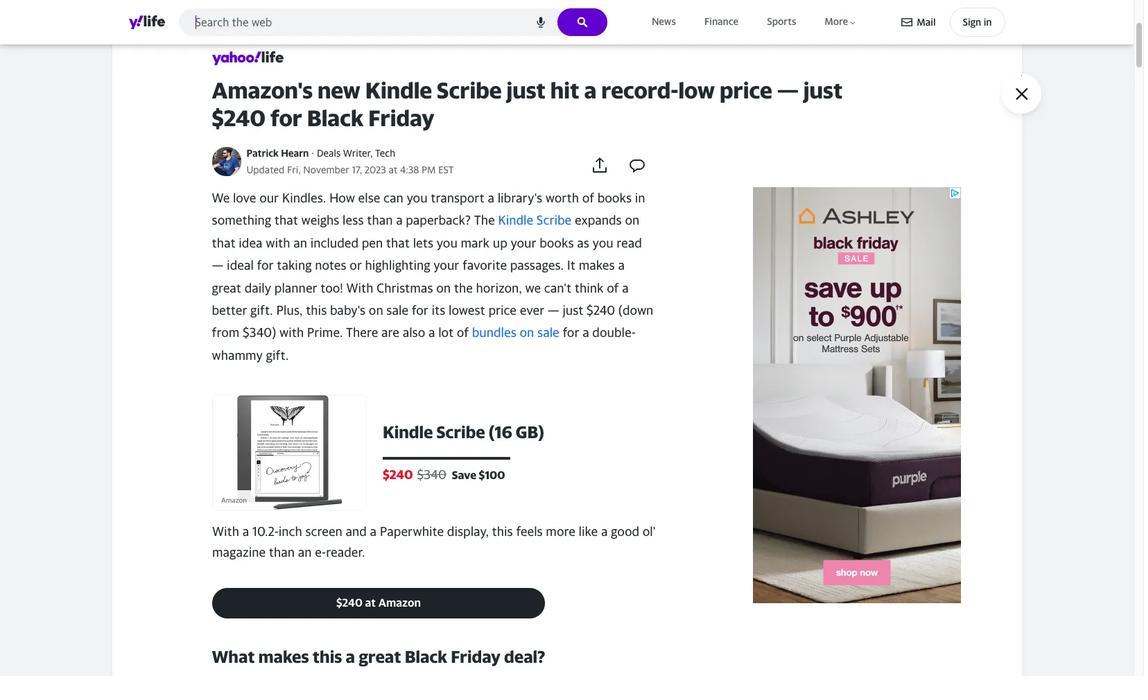 Task type: describe. For each thing, give the bounding box(es) containing it.
read
[[617, 236, 642, 250]]

kindle scribe
[[498, 213, 572, 228]]

transport
[[431, 191, 485, 205]]

$340
[[417, 468, 446, 482]]

2 horizontal spatial you
[[593, 236, 614, 250]]

it
[[567, 258, 576, 273]]

ideal
[[227, 258, 254, 273]]

a inside amazon's new kindle scribe just hit a record-low price — just $240 for black friday
[[585, 77, 597, 104]]

0 horizontal spatial your
[[434, 258, 460, 273]]

a down the $240 at amazon link
[[346, 648, 355, 667]]

magazine
[[212, 546, 266, 560]]

we love our kindles. how else can you transport a library's worth of books in something that weighs less than a paperback? the
[[212, 191, 646, 228]]

feels
[[516, 525, 543, 539]]

pm
[[422, 164, 436, 176]]

yahoo life shopping image
[[212, 48, 283, 69]]

a right like
[[601, 525, 608, 539]]

else
[[358, 191, 381, 205]]

also
[[403, 326, 426, 340]]

more
[[546, 525, 576, 539]]

fri,
[[287, 164, 301, 176]]

save
[[452, 469, 476, 482]]

prime.
[[307, 326, 343, 340]]

for up daily
[[257, 258, 274, 273]]

we
[[526, 281, 541, 295]]

daily
[[245, 281, 271, 295]]

baby's
[[330, 303, 366, 318]]

scribe for kindle scribe
[[537, 213, 572, 228]]

finance link
[[702, 13, 742, 31]]

0 vertical spatial with
[[266, 236, 290, 250]]

love
[[233, 191, 256, 205]]

ol'
[[643, 525, 656, 539]]

christmas
[[377, 281, 433, 295]]

2 horizontal spatial just
[[804, 77, 843, 104]]

1 horizontal spatial sale
[[538, 326, 560, 340]]

a inside for a double- whammy gift.
[[583, 326, 590, 340]]

— inside amazon's new kindle scribe just hit a record-low price — just $240 for black friday
[[778, 77, 799, 104]]

2 vertical spatial —
[[548, 303, 560, 318]]

a left 10.2-
[[242, 525, 249, 539]]

4:38
[[400, 164, 419, 176]]

great inside expands on that idea with an included pen that lets you mark up your books as you read — ideal for taking notes or highlighting your favorite passages. it makes a great daily planner too! with christmas on the horizon, we can't think of a better gift. plus, this baby's on sale for its lowest price ever — just $240 (down from $340) with prime. there are also a lot of
[[212, 281, 242, 295]]

kindle scribe (16 gb)
[[383, 423, 544, 442]]

favorite
[[463, 258, 507, 273]]

hit
[[551, 77, 580, 104]]

tech
[[375, 147, 396, 159]]

price inside amazon's new kindle scribe just hit a record-low price — just $240 for black friday
[[720, 77, 773, 104]]

screen
[[305, 525, 342, 539]]

of inside we love our kindles. how else can you transport a library's worth of books in something that weighs less than a paperback? the
[[583, 191, 595, 205]]

advertisement region
[[753, 187, 961, 604]]

0 horizontal spatial of
[[457, 326, 469, 340]]

0 vertical spatial amazon
[[221, 496, 247, 505]]

lot
[[439, 326, 454, 340]]

sign
[[964, 16, 982, 28]]

low
[[679, 77, 716, 104]]

2023
[[365, 164, 386, 176]]

books inside expands on that idea with an included pen that lets you mark up your books as you read — ideal for taking notes or highlighting your favorite passages. it makes a great daily planner too! with christmas on the horizon, we can't think of a better gift. plus, this baby's on sale for its lowest price ever — just $240 (down from $340) with prime. there are also a lot of
[[540, 236, 574, 250]]

with inside with a 10.2-inch screen and a paperwhite display, this feels more like a good ol' magazine than an e-reader.
[[212, 525, 239, 539]]

1 vertical spatial with
[[280, 326, 304, 340]]

on up read in the right of the page
[[625, 213, 640, 228]]

more
[[825, 16, 849, 27]]

(down
[[619, 303, 654, 318]]

kindle for kindle scribe (16 gb)
[[383, 423, 433, 442]]

too!
[[321, 281, 343, 295]]

record-
[[602, 77, 679, 104]]

at inside patrick hearn · deals writer, tech updated fri, november 17, 2023 at 4:38 pm est
[[389, 164, 398, 176]]

passages.
[[511, 258, 564, 273]]

search image
[[577, 17, 588, 28]]

for left its
[[412, 303, 429, 318]]

2 horizontal spatial of
[[607, 281, 619, 295]]

news link
[[649, 13, 679, 31]]

there
[[346, 326, 378, 340]]

the
[[454, 281, 473, 295]]

included
[[311, 236, 359, 250]]

$340)
[[243, 326, 276, 340]]

1 horizontal spatial you
[[437, 236, 458, 250]]

up
[[493, 236, 508, 250]]

with inside expands on that idea with an included pen that lets you mark up your books as you read — ideal for taking notes or highlighting your favorite passages. it makes a great daily planner too! with christmas on the horizon, we can't think of a better gift. plus, this baby's on sale for its lowest price ever — just $240 (down from $340) with prime. there are also a lot of
[[347, 281, 374, 295]]

kindle inside amazon's new kindle scribe just hit a record-low price — just $240 for black friday
[[366, 77, 432, 104]]

pen
[[362, 236, 383, 250]]

reader.
[[326, 546, 365, 560]]

on left the
[[437, 281, 451, 295]]

mail link
[[902, 10, 936, 35]]

hearn
[[281, 147, 309, 159]]

1 horizontal spatial great
[[359, 648, 401, 667]]

kindle scribe (16 gb) link
[[383, 422, 656, 443]]

just inside expands on that idea with an included pen that lets you mark up your books as you read — ideal for taking notes or highlighting your favorite passages. it makes a great daily planner too! with christmas on the horizon, we can't think of a better gift. plus, this baby's on sale for its lowest price ever — just $240 (down from $340) with prime. there are also a lot of
[[563, 303, 584, 318]]

an inside expands on that idea with an included pen that lets you mark up your books as you read — ideal for taking notes or highlighting your favorite passages. it makes a great daily planner too! with christmas on the horizon, we can't think of a better gift. plus, this baby's on sale for its lowest price ever — just $240 (down from $340) with prime. there are also a lot of
[[294, 236, 307, 250]]

lets
[[413, 236, 434, 250]]

a down can
[[396, 213, 403, 228]]

more button
[[823, 13, 861, 31]]

$240 at amazon link
[[212, 589, 545, 619]]

mail
[[918, 16, 936, 28]]

est
[[439, 164, 454, 176]]

in inside we love our kindles. how else can you transport a library's worth of books in something that weighs less than a paperback? the
[[635, 191, 646, 205]]

0 horizontal spatial —
[[212, 258, 224, 273]]

price inside expands on that idea with an included pen that lets you mark up your books as you read — ideal for taking notes or highlighting your favorite passages. it makes a great daily planner too! with christmas on the horizon, we can't think of a better gift. plus, this baby's on sale for its lowest price ever — just $240 (down from $340) with prime. there are also a lot of
[[489, 303, 517, 318]]

a right and
[[370, 525, 377, 539]]

amazon's
[[212, 77, 313, 104]]

amazon's new kindle scribe just hit a record-low price — just $240 for black friday
[[212, 77, 843, 131]]

deal?
[[505, 648, 546, 667]]

Search query text field
[[179, 8, 608, 36]]

double-
[[593, 326, 636, 340]]

and
[[346, 525, 367, 539]]

are
[[382, 326, 400, 340]]

display,
[[447, 525, 489, 539]]

$240 inside expands on that idea with an included pen that lets you mark up your books as you read — ideal for taking notes or highlighting your favorite passages. it makes a great daily planner too! with christmas on the horizon, we can't think of a better gift. plus, this baby's on sale for its lowest price ever — just $240 (down from $340) with prime. there are also a lot of
[[587, 303, 616, 318]]

can
[[384, 191, 404, 205]]

a down read in the right of the page
[[619, 258, 625, 273]]

lowest
[[449, 303, 486, 318]]

whammy
[[212, 348, 263, 363]]

our
[[260, 191, 279, 205]]

patrick hearn link
[[247, 147, 309, 159]]

an inside with a 10.2-inch screen and a paperwhite display, this feels more like a good ol' magazine than an e-reader.
[[298, 546, 312, 560]]

sale inside expands on that idea with an included pen that lets you mark up your books as you read — ideal for taking notes or highlighting your favorite passages. it makes a great daily planner too! with christmas on the horizon, we can't think of a better gift. plus, this baby's on sale for its lowest price ever — just $240 (down from $340) with prime. there are also a lot of
[[387, 303, 409, 318]]

bundles
[[472, 326, 517, 340]]

for a double- whammy gift.
[[212, 326, 636, 363]]

paperwhite
[[380, 525, 444, 539]]

e-
[[315, 546, 326, 560]]

sports link
[[765, 13, 800, 31]]

weighs
[[302, 213, 340, 228]]

gift. inside expands on that idea with an included pen that lets you mark up your books as you read — ideal for taking notes or highlighting your favorite passages. it makes a great daily planner too! with christmas on the horizon, we can't think of a better gift. plus, this baby's on sale for its lowest price ever — just $240 (down from $340) with prime. there are also a lot of
[[251, 303, 273, 318]]

updated
[[247, 164, 285, 176]]



Task type: vqa. For each thing, say whether or not it's contained in the screenshot.
BOOKS inside We Love Our Kindles. How Else Can You Transport A Library'S Worth Of Books In Something That Weighs Less Than A Paperback? The
yes



Task type: locate. For each thing, give the bounding box(es) containing it.
$240 $340 save $100
[[383, 468, 505, 482]]

with down or in the top of the page
[[347, 281, 374, 295]]

toolbar
[[902, 8, 1006, 37]]

1 horizontal spatial price
[[720, 77, 773, 104]]

with right idea
[[266, 236, 290, 250]]

$100
[[479, 469, 505, 482]]

kindle right the new
[[366, 77, 432, 104]]

amazon
[[221, 496, 247, 505], [378, 596, 421, 610]]

1 horizontal spatial than
[[367, 213, 393, 228]]

— down sports link
[[778, 77, 799, 104]]

like
[[579, 525, 598, 539]]

1 vertical spatial price
[[489, 303, 517, 318]]

$240 at amazon
[[336, 596, 421, 610]]

horizon,
[[476, 281, 522, 295]]

in
[[984, 16, 993, 28], [635, 191, 646, 205]]

the
[[475, 213, 495, 228]]

1 vertical spatial scribe
[[537, 213, 572, 228]]

amazon up magazine
[[221, 496, 247, 505]]

10.2-
[[252, 525, 278, 539]]

for inside amazon's new kindle scribe just hit a record-low price — just $240 for black friday
[[270, 105, 302, 131]]

with
[[347, 281, 374, 295], [212, 525, 239, 539]]

1 vertical spatial with
[[212, 525, 239, 539]]

$240 down reader.
[[336, 596, 363, 610]]

1 horizontal spatial that
[[275, 213, 298, 228]]

1 horizontal spatial —
[[548, 303, 560, 318]]

kindle up $340
[[383, 423, 433, 442]]

think
[[575, 281, 604, 295]]

1 horizontal spatial with
[[347, 281, 374, 295]]

friday left the deal?
[[451, 648, 501, 667]]

kindle for kindle scribe
[[498, 213, 534, 228]]

what
[[212, 648, 255, 667]]

you right can
[[407, 191, 428, 205]]

0 vertical spatial books
[[598, 191, 632, 205]]

1 horizontal spatial black
[[405, 648, 448, 667]]

kindle down library's
[[498, 213, 534, 228]]

planner
[[275, 281, 318, 295]]

0 horizontal spatial black
[[307, 105, 364, 131]]

a up (down
[[623, 281, 629, 295]]

from
[[212, 326, 240, 340]]

1 vertical spatial great
[[359, 648, 401, 667]]

patrick
[[247, 147, 279, 159]]

than inside with a 10.2-inch screen and a paperwhite display, this feels more like a good ol' magazine than an e-reader.
[[269, 546, 295, 560]]

makes inside expands on that idea with an included pen that lets you mark up your books as you read — ideal for taking notes or highlighting your favorite passages. it makes a great daily planner too! with christmas on the horizon, we can't think of a better gift. plus, this baby's on sale for its lowest price ever — just $240 (down from $340) with prime. there are also a lot of
[[579, 258, 615, 273]]

kindle scribe link
[[498, 213, 572, 228]]

great up better in the top of the page
[[212, 281, 242, 295]]

price right low at the top of the page
[[720, 77, 773, 104]]

— right ever
[[548, 303, 560, 318]]

1 vertical spatial —
[[212, 258, 224, 273]]

toolbar containing mail
[[902, 8, 1006, 37]]

in inside sign in link
[[984, 16, 993, 28]]

1 horizontal spatial books
[[598, 191, 632, 205]]

$240 left $340
[[383, 468, 413, 482]]

2 vertical spatial this
[[313, 648, 342, 667]]

on
[[625, 213, 640, 228], [437, 281, 451, 295], [369, 303, 384, 318], [520, 326, 535, 340]]

you inside we love our kindles. how else can you transport a library's worth of books in something that weighs less than a paperback? the
[[407, 191, 428, 205]]

finance
[[705, 16, 739, 27]]

a left lot
[[429, 326, 435, 340]]

None search field
[[179, 8, 608, 40]]

scribe inside amazon's new kindle scribe just hit a record-low price — just $240 for black friday
[[437, 77, 502, 104]]

black inside amazon's new kindle scribe just hit a record-low price — just $240 for black friday
[[307, 105, 364, 131]]

of right think
[[607, 281, 619, 295]]

1 vertical spatial than
[[269, 546, 295, 560]]

1 vertical spatial kindle
[[498, 213, 534, 228]]

1 vertical spatial your
[[434, 258, 460, 273]]

paperback?
[[406, 213, 471, 228]]

0 vertical spatial of
[[583, 191, 595, 205]]

kindle
[[366, 77, 432, 104], [498, 213, 534, 228], [383, 423, 433, 442]]

something
[[212, 213, 271, 228]]

of up expands
[[583, 191, 595, 205]]

makes up think
[[579, 258, 615, 273]]

0 horizontal spatial just
[[507, 77, 546, 104]]

0 vertical spatial great
[[212, 281, 242, 295]]

deals
[[317, 147, 341, 159]]

just
[[507, 77, 546, 104], [804, 77, 843, 104], [563, 303, 584, 318]]

friday
[[369, 105, 435, 131], [451, 648, 501, 667]]

0 vertical spatial with
[[347, 281, 374, 295]]

with a 10.2-inch screen and a paperwhite display, this feels more like a good ol' magazine than an e-reader.
[[212, 525, 656, 560]]

0 horizontal spatial in
[[635, 191, 646, 205]]

0 vertical spatial sale
[[387, 303, 409, 318]]

0 vertical spatial scribe
[[437, 77, 502, 104]]

at up what makes this a great black friday deal?
[[365, 596, 376, 610]]

1 horizontal spatial amazon
[[378, 596, 421, 610]]

on down ever
[[520, 326, 535, 340]]

as
[[578, 236, 590, 250]]

(16
[[489, 423, 512, 442]]

for inside for a double- whammy gift.
[[563, 326, 580, 340]]

for left double-
[[563, 326, 580, 340]]

taking
[[277, 258, 312, 273]]

$240
[[212, 105, 266, 131], [587, 303, 616, 318], [383, 468, 413, 482], [336, 596, 363, 610]]

0 vertical spatial in
[[984, 16, 993, 28]]

you right lets
[[437, 236, 458, 250]]

0 horizontal spatial than
[[269, 546, 295, 560]]

0 horizontal spatial price
[[489, 303, 517, 318]]

0 vertical spatial at
[[389, 164, 398, 176]]

1 horizontal spatial your
[[511, 236, 537, 250]]

$240 inside amazon's new kindle scribe just hit a record-low price — just $240 for black friday
[[212, 105, 266, 131]]

ever
[[520, 303, 545, 318]]

that up highlighting
[[386, 236, 410, 250]]

amazon up what makes this a great black friday deal?
[[378, 596, 421, 610]]

0 vertical spatial than
[[367, 213, 393, 228]]

sale down ever
[[538, 326, 560, 340]]

we
[[212, 191, 230, 205]]

a left double-
[[583, 326, 590, 340]]

bundles on sale link
[[472, 326, 560, 340]]

in up read in the right of the page
[[635, 191, 646, 205]]

sale
[[387, 303, 409, 318], [538, 326, 560, 340]]

idea
[[239, 236, 263, 250]]

friday inside amazon's new kindle scribe just hit a record-low price — just $240 for black friday
[[369, 105, 435, 131]]

2 horizontal spatial that
[[386, 236, 410, 250]]

makes right what on the bottom of page
[[259, 648, 309, 667]]

—
[[778, 77, 799, 104], [212, 258, 224, 273], [548, 303, 560, 318]]

1 vertical spatial of
[[607, 281, 619, 295]]

sale up are
[[387, 303, 409, 318]]

0 vertical spatial kindle
[[366, 77, 432, 104]]

gb)
[[516, 423, 544, 442]]

0 horizontal spatial with
[[212, 525, 239, 539]]

1 vertical spatial gift.
[[266, 348, 289, 363]]

0 horizontal spatial that
[[212, 236, 236, 250]]

an
[[294, 236, 307, 250], [298, 546, 312, 560]]

patrick hearn image
[[212, 147, 241, 176]]

what makes this a great black friday deal?
[[212, 648, 546, 667]]

1 horizontal spatial just
[[563, 303, 584, 318]]

0 vertical spatial gift.
[[251, 303, 273, 318]]

1 vertical spatial in
[[635, 191, 646, 205]]

0 horizontal spatial you
[[407, 191, 428, 205]]

— left "ideal"
[[212, 258, 224, 273]]

patrick hearn · deals writer, tech updated fri, november 17, 2023 at 4:38 pm est
[[247, 147, 454, 176]]

books inside we love our kindles. how else can you transport a library's worth of books in something that weighs less than a paperback? the
[[598, 191, 632, 205]]

0 vertical spatial your
[[511, 236, 537, 250]]

books up expands
[[598, 191, 632, 205]]

2 vertical spatial of
[[457, 326, 469, 340]]

news
[[652, 16, 677, 27]]

sign in link
[[950, 8, 1006, 37]]

your up the
[[434, 258, 460, 273]]

gift. down $340) in the left of the page
[[266, 348, 289, 363]]

on up there
[[369, 303, 384, 318]]

sports
[[768, 16, 797, 27]]

can't
[[545, 281, 572, 295]]

0 vertical spatial —
[[778, 77, 799, 104]]

0 horizontal spatial friday
[[369, 105, 435, 131]]

great down the $240 at amazon link
[[359, 648, 401, 667]]

for up patrick hearn link
[[270, 105, 302, 131]]

1 vertical spatial an
[[298, 546, 312, 560]]

0 vertical spatial black
[[307, 105, 364, 131]]

0 horizontal spatial amazon
[[221, 496, 247, 505]]

1 vertical spatial sale
[[538, 326, 560, 340]]

1 vertical spatial this
[[492, 525, 513, 539]]

1 horizontal spatial in
[[984, 16, 993, 28]]

2 horizontal spatial —
[[778, 77, 799, 104]]

than up pen
[[367, 213, 393, 228]]

2 vertical spatial scribe
[[436, 423, 485, 442]]

this inside with a 10.2-inch screen and a paperwhite display, this feels more like a good ol' magazine than an e-reader.
[[492, 525, 513, 539]]

inch
[[278, 525, 302, 539]]

0 horizontal spatial at
[[365, 596, 376, 610]]

in right sign
[[984, 16, 993, 28]]

highlighting
[[365, 258, 431, 273]]

friday up tech
[[369, 105, 435, 131]]

that inside we love our kindles. how else can you transport a library's worth of books in something that weighs less than a paperback? the
[[275, 213, 298, 228]]

0 vertical spatial an
[[294, 236, 307, 250]]

gift. up $340) in the left of the page
[[251, 303, 273, 318]]

a up the the
[[488, 191, 495, 205]]

this
[[306, 303, 327, 318], [492, 525, 513, 539], [313, 648, 342, 667]]

plus,
[[276, 303, 303, 318]]

notes
[[315, 258, 347, 273]]

0 horizontal spatial makes
[[259, 648, 309, 667]]

at left 4:38 at the top of the page
[[389, 164, 398, 176]]

of right lot
[[457, 326, 469, 340]]

price down horizon,
[[489, 303, 517, 318]]

this inside expands on that idea with an included pen that lets you mark up your books as you read — ideal for taking notes or highlighting your favorite passages. it makes a great daily planner too! with christmas on the horizon, we can't think of a better gift. plus, this baby's on sale for its lowest price ever — just $240 (down from $340) with prime. there are also a lot of
[[306, 303, 327, 318]]

1 vertical spatial books
[[540, 236, 574, 250]]

1 vertical spatial black
[[405, 648, 448, 667]]

less
[[343, 213, 364, 228]]

your right up
[[511, 236, 537, 250]]

with down plus,
[[280, 326, 304, 340]]

of
[[583, 191, 595, 205], [607, 281, 619, 295], [457, 326, 469, 340]]

you right as
[[593, 236, 614, 250]]

or
[[350, 258, 362, 273]]

1 horizontal spatial makes
[[579, 258, 615, 273]]

an up taking
[[294, 236, 307, 250]]

worth
[[546, 191, 579, 205]]

than down inch
[[269, 546, 295, 560]]

mark
[[461, 236, 490, 250]]

makes
[[579, 258, 615, 273], [259, 648, 309, 667]]

your
[[511, 236, 537, 250], [434, 258, 460, 273]]

1 vertical spatial makes
[[259, 648, 309, 667]]

scribe
[[437, 77, 502, 104], [537, 213, 572, 228], [436, 423, 485, 442]]

a right hit
[[585, 77, 597, 104]]

0 horizontal spatial books
[[540, 236, 574, 250]]

0 vertical spatial this
[[306, 303, 327, 318]]

an left 'e-'
[[298, 546, 312, 560]]

1 horizontal spatial of
[[583, 191, 595, 205]]

that down our
[[275, 213, 298, 228]]

good
[[611, 525, 640, 539]]

how
[[330, 191, 355, 205]]

$240 down amazon's
[[212, 105, 266, 131]]

books left as
[[540, 236, 574, 250]]

that left idea
[[212, 236, 236, 250]]

0 horizontal spatial great
[[212, 281, 242, 295]]

0 vertical spatial price
[[720, 77, 773, 104]]

scribe for kindle scribe (16 gb)
[[436, 423, 485, 442]]

1 horizontal spatial at
[[389, 164, 398, 176]]

0 vertical spatial makes
[[579, 258, 615, 273]]

with up magazine
[[212, 525, 239, 539]]

2 vertical spatial kindle
[[383, 423, 433, 442]]

1 vertical spatial amazon
[[378, 596, 421, 610]]

kindles.
[[282, 191, 326, 205]]

gift.
[[251, 303, 273, 318], [266, 348, 289, 363]]

than inside we love our kindles. how else can you transport a library's worth of books in something that weighs less than a paperback? the
[[367, 213, 393, 228]]

$240 down think
[[587, 303, 616, 318]]

1 vertical spatial friday
[[451, 648, 501, 667]]

new
[[318, 77, 361, 104]]

than
[[367, 213, 393, 228], [269, 546, 295, 560]]

0 vertical spatial friday
[[369, 105, 435, 131]]

1 vertical spatial at
[[365, 596, 376, 610]]

better
[[212, 303, 247, 318]]

0 horizontal spatial sale
[[387, 303, 409, 318]]

expands on that idea with an included pen that lets you mark up your books as you read — ideal for taking notes or highlighting your favorite passages. it makes a great daily planner too! with christmas on the horizon, we can't think of a better gift. plus, this baby's on sale for its lowest price ever — just $240 (down from $340) with prime. there are also a lot of
[[212, 213, 654, 340]]

1 horizontal spatial friday
[[451, 648, 501, 667]]

gift. inside for a double- whammy gift.
[[266, 348, 289, 363]]



